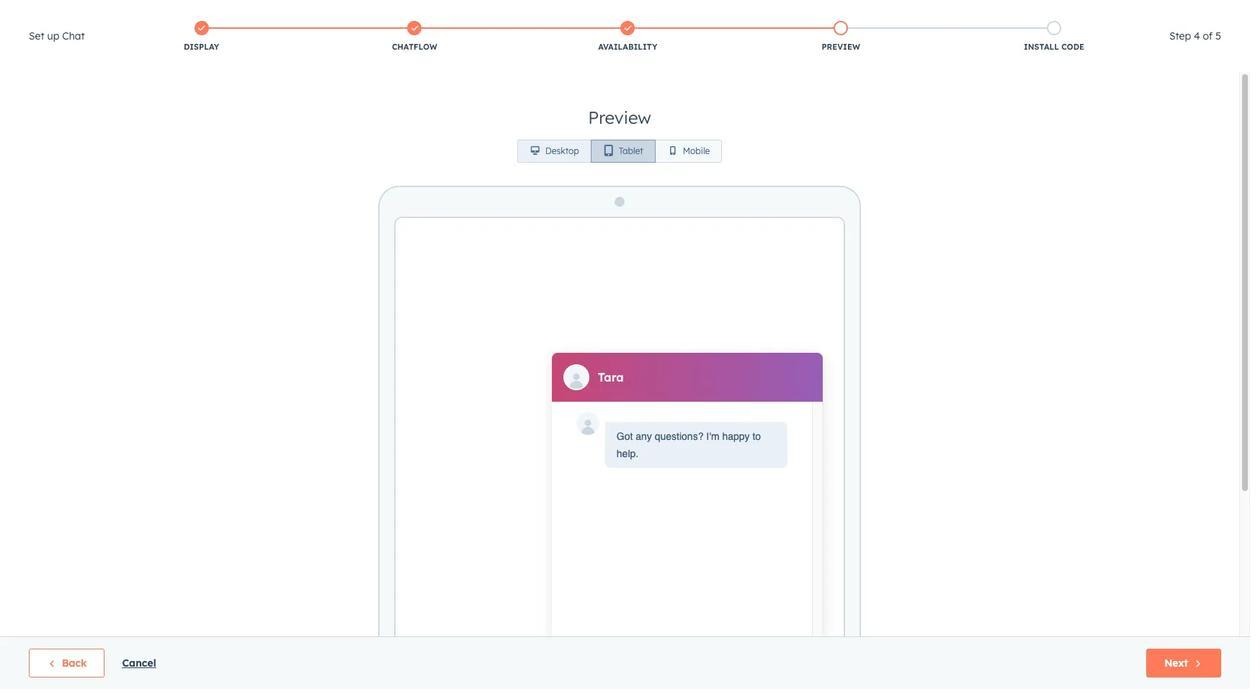 Task type: vqa. For each thing, say whether or not it's contained in the screenshot.
Preview inside the list item
yes



Task type: locate. For each thing, give the bounding box(es) containing it.
happy
[[723, 431, 750, 443]]

menu
[[893, 0, 1234, 28]]

menu item up code
[[1053, 0, 1083, 23]]

display completed list item
[[95, 18, 308, 56]]

menu item
[[1028, 0, 1053, 23], [1053, 0, 1083, 23]]

1 horizontal spatial preview
[[822, 42, 861, 52]]

back
[[62, 658, 87, 671]]

1 vertical spatial preview
[[588, 107, 652, 128]]

preview
[[822, 42, 861, 52], [588, 107, 652, 128]]

5
[[1216, 30, 1222, 43]]

display
[[184, 42, 219, 52]]

questions?
[[655, 431, 704, 443]]

list containing display
[[95, 18, 1161, 56]]

next button
[[1147, 650, 1222, 678]]

0 horizontal spatial preview
[[588, 107, 652, 128]]

preview inside list item
[[822, 42, 861, 52]]

tablet button
[[591, 140, 656, 163]]

mobile button
[[655, 140, 723, 163]]

set
[[29, 30, 44, 43]]

i'm
[[707, 431, 720, 443]]

set up chat heading
[[29, 27, 85, 45]]

mobile
[[683, 146, 710, 156]]

group
[[517, 140, 723, 163]]

of
[[1204, 30, 1213, 43]]

availability completed list item
[[522, 18, 735, 56]]

next
[[1165, 658, 1189, 671]]

menu item up install
[[1028, 0, 1053, 23]]

cancel
[[122, 658, 156, 671]]

install code
[[1024, 42, 1085, 52]]

up
[[47, 30, 59, 43]]

search button
[[1211, 30, 1238, 55]]

Search HubSpot search field
[[1048, 30, 1225, 55]]

agent says: got any questions? i'm happy to help. element
[[617, 429, 776, 463]]

step 4 of 5
[[1170, 30, 1222, 43]]

list
[[95, 18, 1161, 56]]

0 vertical spatial preview
[[822, 42, 861, 52]]

preview list item
[[735, 18, 948, 56]]



Task type: describe. For each thing, give the bounding box(es) containing it.
4
[[1195, 30, 1201, 43]]

to
[[753, 431, 761, 443]]

desktop button
[[517, 140, 592, 163]]

chatflow completed list item
[[308, 18, 522, 56]]

set up chat
[[29, 30, 85, 43]]

cancel button
[[122, 655, 156, 673]]

back button
[[29, 650, 105, 678]]

code
[[1062, 42, 1085, 52]]

chatflow
[[392, 42, 438, 52]]

got any questions? i'm happy to help.
[[617, 431, 761, 460]]

desktop
[[546, 146, 580, 156]]

help.
[[617, 449, 639, 460]]

step
[[1170, 30, 1192, 43]]

group containing desktop
[[517, 140, 723, 163]]

install
[[1024, 42, 1060, 52]]

any
[[636, 431, 652, 443]]

chat
[[62, 30, 85, 43]]

tablet
[[619, 146, 644, 156]]

search image
[[1218, 36, 1231, 49]]

1 menu item from the left
[[1028, 0, 1053, 23]]

install code list item
[[948, 18, 1161, 56]]

got
[[617, 431, 633, 443]]

2 menu item from the left
[[1053, 0, 1083, 23]]

availability
[[599, 42, 658, 52]]

tara
[[598, 371, 624, 385]]



